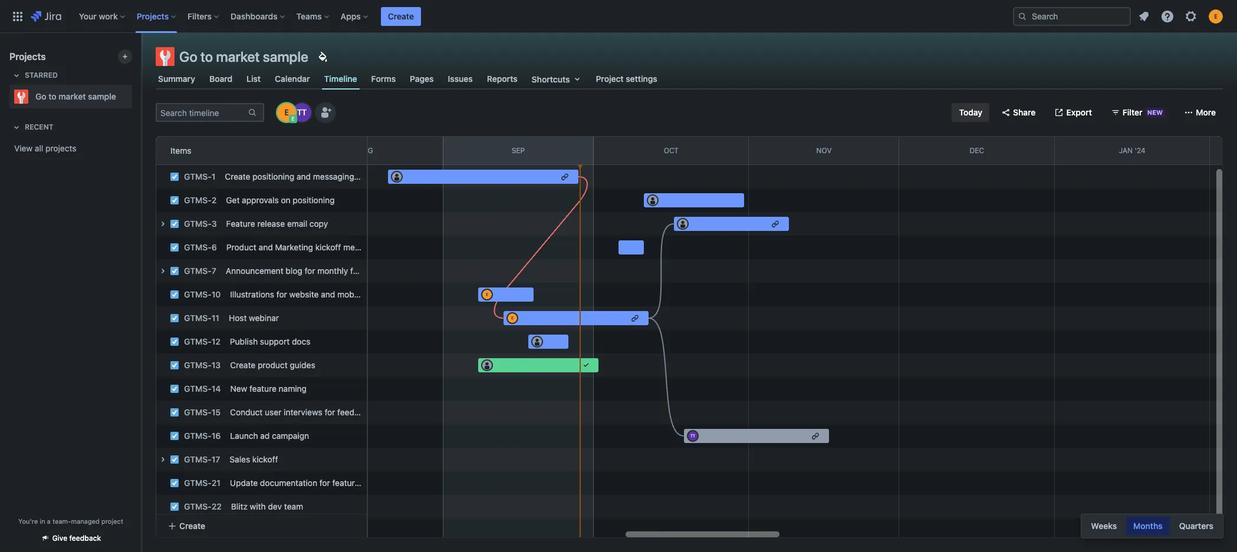 Task type: vqa. For each thing, say whether or not it's contained in the screenshot.


Task type: locate. For each thing, give the bounding box(es) containing it.
gtms- down gtms-12
[[184, 360, 212, 370]]

task image for gtms-16
[[170, 432, 179, 441]]

11
[[212, 313, 219, 323]]

1 horizontal spatial and
[[297, 172, 311, 182]]

items
[[170, 145, 191, 155]]

give
[[52, 534, 67, 543]]

market up 'view all projects' link
[[59, 91, 86, 101]]

documentation
[[260, 478, 317, 488]]

projects up collapse starred projects image
[[9, 51, 46, 62]]

1 horizontal spatial create button
[[381, 7, 421, 26]]

13 gtms- from the top
[[184, 455, 212, 465]]

1 vertical spatial show child issues image
[[156, 264, 170, 278]]

task image left gtms-13 link
[[170, 361, 179, 370]]

quarters
[[1180, 521, 1214, 531]]

0 vertical spatial show child issues image
[[156, 217, 170, 231]]

your profile and settings image
[[1209, 9, 1223, 23]]

task image left gtms-7
[[170, 267, 179, 276]]

create button down with
[[160, 516, 363, 537]]

gtms- up gtms-21 link at left bottom
[[184, 455, 212, 465]]

5 task image from the top
[[170, 267, 179, 276]]

gtms- for 15
[[184, 408, 212, 418]]

Search timeline text field
[[157, 104, 247, 121]]

banner
[[0, 0, 1237, 33]]

0 vertical spatial new
[[1148, 109, 1163, 116]]

tab list
[[149, 68, 1230, 90]]

task image left 'gtms-3'
[[170, 219, 179, 229]]

1 task image from the top
[[170, 314, 179, 323]]

for left new
[[356, 172, 367, 182]]

6 gtms- from the top
[[184, 290, 212, 300]]

gtms- down gtms-21 link at left bottom
[[184, 502, 212, 512]]

notifications image
[[1137, 9, 1151, 23]]

show child issues image
[[156, 217, 170, 231], [156, 264, 170, 278]]

create project image
[[120, 52, 130, 61]]

11 task image from the top
[[170, 503, 179, 512]]

gtms- down gtms-11 link on the bottom left of the page
[[184, 337, 212, 347]]

1 show child issues image from the top
[[156, 217, 170, 231]]

create button right apps dropdown button
[[381, 7, 421, 26]]

projects button
[[133, 7, 181, 26]]

1 vertical spatial to
[[49, 91, 56, 101]]

sample up calendar
[[263, 48, 308, 65]]

new right "14"
[[230, 384, 247, 394]]

go to market sample
[[179, 48, 308, 65], [35, 91, 116, 101]]

2 task image from the top
[[170, 196, 179, 205]]

projects inside popup button
[[137, 11, 169, 21]]

weeks button
[[1084, 517, 1124, 536]]

update
[[362, 478, 388, 488]]

and down release
[[259, 242, 273, 252]]

gtms- up gtms-16
[[184, 408, 212, 418]]

0 horizontal spatial sample
[[88, 91, 116, 101]]

1 vertical spatial kickoff
[[252, 455, 278, 465]]

feedback down managed
[[69, 534, 101, 543]]

task image for gtms-15
[[170, 408, 179, 418]]

webinar
[[249, 313, 279, 323]]

1 vertical spatial sample
[[88, 91, 116, 101]]

calendar
[[275, 74, 310, 84]]

new feature naming
[[230, 384, 307, 394]]

reports link
[[485, 68, 520, 90]]

7 task image from the top
[[170, 337, 179, 347]]

task image left gtms-11 link on the bottom left of the page
[[170, 314, 179, 323]]

starred
[[25, 71, 58, 80]]

team
[[284, 502, 303, 512]]

forms
[[371, 74, 396, 84]]

new inside filter new
[[1148, 109, 1163, 116]]

2 horizontal spatial and
[[321, 290, 335, 300]]

host webinar
[[229, 313, 279, 323]]

go to market sample down starred
[[35, 91, 116, 101]]

gtms- down the gtms-2
[[184, 219, 212, 229]]

8 task image from the top
[[170, 361, 179, 370]]

1 vertical spatial projects
[[9, 51, 46, 62]]

3
[[212, 219, 217, 229]]

gtms- up gtms-17 link
[[184, 431, 212, 441]]

0 vertical spatial market
[[216, 48, 260, 65]]

filter
[[1123, 107, 1143, 117]]

10 task image from the top
[[170, 455, 179, 465]]

1 gtms- from the top
[[184, 172, 212, 182]]

gtms-15 link
[[184, 408, 221, 418]]

update documentation for feature update
[[230, 478, 388, 488]]

to
[[201, 48, 213, 65], [49, 91, 56, 101]]

updates
[[380, 266, 410, 276]]

add people image
[[319, 106, 333, 120]]

website
[[289, 290, 319, 300]]

3 task image from the top
[[170, 432, 179, 441]]

create inside primary element
[[388, 11, 414, 21]]

gtms- for 7
[[184, 266, 212, 276]]

positioning up get approvals on positioning
[[253, 172, 294, 182]]

launch ad campaign
[[230, 431, 309, 441]]

and left mobile
[[321, 290, 335, 300]]

task image
[[170, 172, 179, 182], [170, 196, 179, 205], [170, 219, 179, 229], [170, 243, 179, 252], [170, 267, 179, 276], [170, 290, 179, 300], [170, 337, 179, 347], [170, 361, 179, 370], [170, 408, 179, 418], [170, 455, 179, 465], [170, 503, 179, 512]]

feature down meeting at the top of the page
[[350, 266, 377, 276]]

gtms-22
[[184, 502, 222, 512]]

0 vertical spatial and
[[297, 172, 311, 182]]

8 gtms- from the top
[[184, 337, 212, 347]]

7 gtms- from the top
[[184, 313, 212, 323]]

recent
[[25, 123, 53, 132]]

view all projects
[[14, 143, 76, 153]]

15 gtms- from the top
[[184, 502, 212, 512]]

product
[[226, 242, 257, 252]]

show child issues image left gtms-7 link
[[156, 264, 170, 278]]

to down starred
[[49, 91, 56, 101]]

search image
[[1018, 12, 1027, 21]]

task image for gtms-11
[[170, 314, 179, 323]]

update
[[230, 478, 258, 488]]

gtms- for 12
[[184, 337, 212, 347]]

show child issues image for gtms-7
[[156, 264, 170, 278]]

gtms-2 link
[[184, 195, 217, 205]]

1 vertical spatial create button
[[160, 516, 363, 537]]

task image left gtms-2 link at the top left of page
[[170, 196, 179, 205]]

monthly
[[317, 266, 348, 276]]

summary link
[[156, 68, 198, 90]]

feature
[[387, 172, 414, 182], [350, 266, 377, 276], [250, 384, 277, 394], [332, 478, 359, 488]]

create down gtms-22
[[179, 521, 205, 531]]

sales kickoff
[[230, 455, 278, 465]]

projects
[[45, 143, 76, 153]]

12 gtms- from the top
[[184, 431, 212, 441]]

0 horizontal spatial kickoff
[[252, 455, 278, 465]]

conduct user interviews for feedback
[[230, 408, 373, 418]]

gtms-11 link
[[184, 313, 219, 323]]

show child issues image left gtms-3 link
[[156, 217, 170, 231]]

1 vertical spatial positioning
[[293, 195, 335, 205]]

gtms- up the gtms-2
[[184, 172, 212, 182]]

task image for gtms-14
[[170, 385, 179, 394]]

user
[[265, 408, 282, 418]]

kickoff down ad
[[252, 455, 278, 465]]

for right blog on the top
[[305, 266, 315, 276]]

gtms-17 link
[[184, 455, 220, 465]]

more
[[1196, 107, 1216, 117]]

13
[[212, 360, 221, 370]]

1 vertical spatial and
[[259, 242, 273, 252]]

kickoff up monthly
[[315, 242, 341, 252]]

0 vertical spatial create button
[[381, 7, 421, 26]]

task image down show child issues image
[[170, 479, 179, 488]]

4 task image from the top
[[170, 243, 179, 252]]

2 task image from the top
[[170, 385, 179, 394]]

gtms- down the gtms-6
[[184, 266, 212, 276]]

6 task image from the top
[[170, 290, 179, 300]]

1 horizontal spatial projects
[[137, 11, 169, 21]]

all
[[35, 143, 43, 153]]

2 vertical spatial and
[[321, 290, 335, 300]]

11 gtms- from the top
[[184, 408, 212, 418]]

14
[[212, 384, 221, 394]]

gtms- down gtms-1 link
[[184, 195, 212, 205]]

0 horizontal spatial new
[[230, 384, 247, 394]]

your work button
[[75, 7, 130, 26]]

1 vertical spatial feedback
[[69, 534, 101, 543]]

1 vertical spatial market
[[59, 91, 86, 101]]

task image left gtms-12 link
[[170, 337, 179, 347]]

feature right new
[[387, 172, 414, 182]]

0 vertical spatial projects
[[137, 11, 169, 21]]

task image left the gtms-6
[[170, 243, 179, 252]]

0 horizontal spatial and
[[259, 242, 273, 252]]

5 gtms- from the top
[[184, 266, 212, 276]]

task image left 'gtms-15' on the bottom left of page
[[170, 408, 179, 418]]

to up board
[[201, 48, 213, 65]]

go up 'summary'
[[179, 48, 197, 65]]

feedback
[[337, 408, 373, 418], [69, 534, 101, 543]]

9 gtms- from the top
[[184, 360, 212, 370]]

0 vertical spatial sample
[[263, 48, 308, 65]]

0 horizontal spatial go
[[35, 91, 46, 101]]

0 vertical spatial go
[[179, 48, 197, 65]]

4 task image from the top
[[170, 479, 179, 488]]

in
[[40, 518, 45, 526]]

task image left gtms-17 link
[[170, 455, 179, 465]]

sample
[[263, 48, 308, 65], [88, 91, 116, 101]]

0 vertical spatial kickoff
[[315, 242, 341, 252]]

3 gtms- from the top
[[184, 219, 212, 229]]

task image left gtms-14 link
[[170, 385, 179, 394]]

16
[[212, 431, 221, 441]]

task image left gtms-10 link
[[170, 290, 179, 300]]

gtms- up gtms-12 link
[[184, 313, 212, 323]]

gtms- for 3
[[184, 219, 212, 229]]

0 horizontal spatial to
[[49, 91, 56, 101]]

go down starred
[[35, 91, 46, 101]]

10 gtms- from the top
[[184, 384, 212, 394]]

gtms- up 'gtms-15' on the bottom left of page
[[184, 384, 212, 394]]

feedback right interviews
[[337, 408, 373, 418]]

and left messaging
[[297, 172, 311, 182]]

2
[[212, 195, 217, 205]]

kickoff
[[315, 242, 341, 252], [252, 455, 278, 465]]

2 show child issues image from the top
[[156, 264, 170, 278]]

0 horizontal spatial projects
[[9, 51, 46, 62]]

gtms-2
[[184, 195, 217, 205]]

get approvals on positioning
[[226, 195, 335, 205]]

gtms- up gtms-7 link
[[184, 242, 212, 252]]

gtms-14 link
[[184, 384, 221, 394]]

1 horizontal spatial to
[[201, 48, 213, 65]]

gtms- down gtms-7
[[184, 290, 212, 300]]

projects right work
[[137, 11, 169, 21]]

14 gtms- from the top
[[184, 478, 212, 488]]

task image left gtms-1 link
[[170, 172, 179, 182]]

market up list
[[216, 48, 260, 65]]

give feedback button
[[33, 529, 108, 549]]

2 gtms- from the top
[[184, 195, 212, 205]]

sample left remove from starred icon in the top left of the page
[[88, 91, 116, 101]]

interviews
[[284, 408, 322, 418]]

timeline
[[324, 74, 357, 84]]

project settings link
[[594, 68, 660, 90]]

task image
[[170, 314, 179, 323], [170, 385, 179, 394], [170, 432, 179, 441], [170, 479, 179, 488]]

4 gtms- from the top
[[184, 242, 212, 252]]

1 horizontal spatial new
[[1148, 109, 1163, 116]]

task image for gtms-10
[[170, 290, 179, 300]]

jan
[[1119, 146, 1133, 155]]

new
[[369, 172, 385, 182]]

shortcuts button
[[529, 68, 587, 90]]

email
[[287, 219, 307, 229]]

help image
[[1161, 9, 1175, 23]]

issues link
[[446, 68, 475, 90]]

jira image
[[31, 9, 61, 23], [31, 9, 61, 23]]

announcement blog for monthly feature updates
[[226, 266, 410, 276]]

3 task image from the top
[[170, 219, 179, 229]]

gtms-13
[[184, 360, 221, 370]]

project
[[101, 518, 123, 526]]

view all projects link
[[9, 138, 132, 159]]

go to market sample up list
[[179, 48, 308, 65]]

task image up show child issues image
[[170, 432, 179, 441]]

set background color image
[[315, 50, 330, 64]]

primary element
[[7, 0, 1013, 33]]

new right the filter
[[1148, 109, 1163, 116]]

feature
[[226, 219, 255, 229]]

0 horizontal spatial feedback
[[69, 534, 101, 543]]

9 task image from the top
[[170, 408, 179, 418]]

gtms- down gtms-17 link
[[184, 478, 212, 488]]

get
[[226, 195, 240, 205]]

1 task image from the top
[[170, 172, 179, 182]]

market
[[216, 48, 260, 65], [59, 91, 86, 101]]

0 horizontal spatial go to market sample
[[35, 91, 116, 101]]

gtms-21 link
[[184, 478, 221, 488]]

task image for gtms-2
[[170, 196, 179, 205]]

1 horizontal spatial go to market sample
[[179, 48, 308, 65]]

task image left gtms-22
[[170, 503, 179, 512]]

create right apps dropdown button
[[388, 11, 414, 21]]

share button
[[995, 103, 1043, 122]]

1 horizontal spatial feedback
[[337, 408, 373, 418]]

you're
[[18, 518, 38, 526]]

your work
[[79, 11, 118, 21]]

gtms-13 link
[[184, 360, 221, 370]]

positioning up copy
[[293, 195, 335, 205]]

gtms-
[[184, 172, 212, 182], [184, 195, 212, 205], [184, 219, 212, 229], [184, 242, 212, 252], [184, 266, 212, 276], [184, 290, 212, 300], [184, 313, 212, 323], [184, 337, 212, 347], [184, 360, 212, 370], [184, 384, 212, 394], [184, 408, 212, 418], [184, 431, 212, 441], [184, 455, 212, 465], [184, 478, 212, 488], [184, 502, 212, 512]]

create button inside primary element
[[381, 7, 421, 26]]

filters button
[[184, 7, 224, 26]]



Task type: describe. For each thing, give the bounding box(es) containing it.
feature down "product"
[[250, 384, 277, 394]]

list
[[247, 74, 261, 84]]

eloisefrancis23 image
[[277, 103, 296, 122]]

gtms-1 link
[[184, 172, 216, 182]]

aug
[[358, 146, 373, 155]]

for left website
[[277, 290, 287, 300]]

settings
[[626, 74, 658, 84]]

dashboards button
[[227, 7, 289, 26]]

create positioning and messaging for new feature
[[225, 172, 414, 182]]

remove from starred image
[[129, 90, 143, 104]]

sidebar navigation image
[[129, 47, 155, 71]]

0 horizontal spatial market
[[59, 91, 86, 101]]

shortcuts
[[532, 74, 570, 84]]

weeks
[[1091, 521, 1117, 531]]

teams
[[296, 11, 322, 21]]

collapse recent projects image
[[9, 120, 24, 134]]

show child issues image
[[156, 453, 170, 467]]

gtms- for 6
[[184, 242, 212, 252]]

task image for gtms-22
[[170, 503, 179, 512]]

feedback inside button
[[69, 534, 101, 543]]

appswitcher icon image
[[11, 9, 25, 23]]

your
[[79, 11, 97, 21]]

gtms- for 16
[[184, 431, 212, 441]]

apps button
[[337, 7, 373, 26]]

pages
[[410, 74, 434, 84]]

gtms-6 link
[[184, 242, 217, 252]]

0 vertical spatial go to market sample
[[179, 48, 308, 65]]

task image for gtms-13
[[170, 361, 179, 370]]

work
[[99, 11, 118, 21]]

17
[[212, 455, 220, 465]]

more button
[[1177, 103, 1223, 122]]

gtms- for 2
[[184, 195, 212, 205]]

issues
[[448, 74, 473, 84]]

on
[[281, 195, 291, 205]]

filter new
[[1123, 107, 1163, 117]]

0 vertical spatial to
[[201, 48, 213, 65]]

create down publish
[[230, 360, 256, 370]]

illustrations for website and mobile app
[[230, 290, 379, 300]]

launch
[[230, 431, 258, 441]]

collapse starred projects image
[[9, 68, 24, 83]]

for right 'documentation'
[[320, 478, 330, 488]]

release
[[257, 219, 285, 229]]

product and marketing kickoff meeting
[[226, 242, 374, 252]]

gtms- for 10
[[184, 290, 212, 300]]

list link
[[244, 68, 263, 90]]

project
[[596, 74, 624, 84]]

gtms-3
[[184, 219, 217, 229]]

reports
[[487, 74, 518, 84]]

0 vertical spatial positioning
[[253, 172, 294, 182]]

nov
[[817, 146, 832, 155]]

quarters button
[[1172, 517, 1221, 536]]

gtms- for 22
[[184, 502, 212, 512]]

21
[[212, 478, 221, 488]]

gtms- for 21
[[184, 478, 212, 488]]

create product guides
[[230, 360, 315, 370]]

1 horizontal spatial kickoff
[[315, 242, 341, 252]]

managed
[[71, 518, 100, 526]]

0 vertical spatial feedback
[[337, 408, 373, 418]]

12
[[212, 337, 221, 347]]

create right 1 at the top left of the page
[[225, 172, 250, 182]]

forms link
[[369, 68, 398, 90]]

give feedback
[[52, 534, 101, 543]]

gtms- for 1
[[184, 172, 212, 182]]

today button
[[952, 103, 990, 122]]

1 vertical spatial go to market sample
[[35, 91, 116, 101]]

settings image
[[1184, 9, 1199, 23]]

gtms-7 link
[[184, 266, 216, 276]]

export button
[[1048, 103, 1099, 122]]

task image for gtms-6
[[170, 243, 179, 252]]

illustrations
[[230, 290, 274, 300]]

sample inside go to market sample link
[[88, 91, 116, 101]]

task image for gtms-1
[[170, 172, 179, 182]]

22
[[212, 502, 222, 512]]

1 horizontal spatial market
[[216, 48, 260, 65]]

1 vertical spatial go
[[35, 91, 46, 101]]

summary
[[158, 74, 195, 84]]

calendar link
[[273, 68, 312, 90]]

with
[[250, 502, 266, 512]]

blitz with dev team
[[231, 502, 303, 512]]

publish support docs
[[230, 337, 311, 347]]

banner containing your work
[[0, 0, 1237, 33]]

7
[[212, 266, 216, 276]]

gtms- for 14
[[184, 384, 212, 394]]

1 horizontal spatial go
[[179, 48, 197, 65]]

announcement
[[226, 266, 283, 276]]

6
[[212, 242, 217, 252]]

jan '24
[[1119, 146, 1146, 155]]

meeting
[[343, 242, 374, 252]]

gtms-16
[[184, 431, 221, 441]]

task image for gtms-3
[[170, 219, 179, 229]]

task image for gtms-7
[[170, 267, 179, 276]]

terry turtle image
[[293, 103, 311, 122]]

gtms-7
[[184, 266, 216, 276]]

share
[[1013, 107, 1036, 117]]

go to market sample link
[[9, 85, 127, 109]]

sales
[[230, 455, 250, 465]]

you're in a team-managed project
[[18, 518, 123, 526]]

gtms-12 link
[[184, 337, 221, 347]]

task image for gtms-21
[[170, 479, 179, 488]]

mobile
[[337, 290, 363, 300]]

task image for gtms-17
[[170, 455, 179, 465]]

task image for gtms-12
[[170, 337, 179, 347]]

dev
[[268, 502, 282, 512]]

Search field
[[1013, 7, 1131, 26]]

10
[[212, 290, 221, 300]]

today
[[959, 107, 983, 117]]

feature left update
[[332, 478, 359, 488]]

'24
[[1135, 146, 1146, 155]]

gtms-3 link
[[184, 219, 217, 229]]

gtms- for 13
[[184, 360, 212, 370]]

0 horizontal spatial create button
[[160, 516, 363, 537]]

for right interviews
[[325, 408, 335, 418]]

team-
[[53, 518, 71, 526]]

months
[[1134, 521, 1163, 531]]

marketing
[[275, 242, 313, 252]]

tab list containing timeline
[[149, 68, 1230, 90]]

ad
[[260, 431, 270, 441]]

1 horizontal spatial sample
[[263, 48, 308, 65]]

gtms-11
[[184, 313, 219, 323]]

1 vertical spatial new
[[230, 384, 247, 394]]

show child issues image for gtms-3
[[156, 217, 170, 231]]

gtms-21
[[184, 478, 221, 488]]

sep
[[512, 146, 525, 155]]

gtms- for 11
[[184, 313, 212, 323]]

gtms-15
[[184, 408, 221, 418]]

gtms- for 17
[[184, 455, 212, 465]]

gtms-12
[[184, 337, 221, 347]]

1
[[212, 172, 216, 182]]

apps
[[341, 11, 361, 21]]



